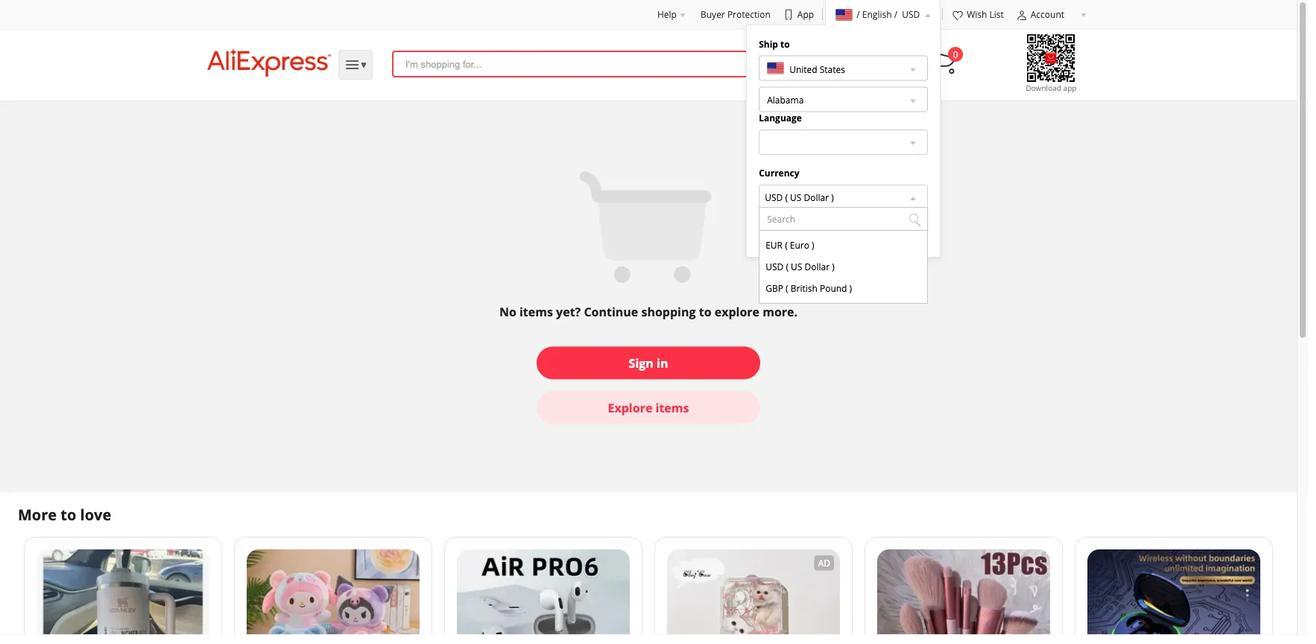 Task type: describe. For each thing, give the bounding box(es) containing it.
account
[[1031, 8, 1064, 20]]

app link
[[782, 8, 814, 21]]

Search text field
[[759, 207, 928, 231]]

more.
[[763, 304, 798, 320]]

us for usd (  us dollar  )
[[791, 261, 802, 273]]

/ english / usd
[[857, 8, 920, 20]]

shopping
[[641, 304, 696, 320]]

sign
[[629, 355, 654, 371]]

united states link
[[759, 56, 928, 81]]

usd ( us dollar )
[[765, 191, 834, 203]]

ship to
[[759, 38, 790, 50]]

size image
[[1016, 10, 1028, 21]]

0 vertical spatial usd
[[902, 8, 920, 20]]

dollar for usd ( us dollar )
[[804, 191, 829, 203]]

I'm shopping for... text field
[[405, 52, 902, 76]]

( for usd ( us dollar )
[[785, 191, 788, 203]]

to for more to love
[[61, 505, 76, 525]]

0
[[953, 48, 958, 60]]

eur
[[766, 239, 783, 251]]

love
[[80, 505, 111, 525]]

save button
[[759, 221, 928, 245]]

more to love
[[18, 505, 111, 525]]

buyer protection link
[[701, 8, 771, 20]]

save
[[832, 226, 855, 240]]

wish
[[967, 8, 987, 20]]

continue
[[584, 304, 638, 320]]

gbp (  british pound  )
[[766, 282, 852, 295]]

explore items link
[[537, 392, 760, 424]]

pound
[[820, 282, 847, 295]]

us for usd ( us dollar )
[[790, 191, 802, 203]]

states
[[820, 63, 845, 75]]

2 / from the left
[[894, 8, 897, 20]]

sign in
[[629, 355, 668, 371]]

protection
[[727, 8, 771, 20]]

size image
[[952, 10, 964, 21]]

ad
[[818, 558, 830, 570]]

( for usd (  us dollar  )
[[786, 261, 789, 273]]

usd for usd ( us dollar )
[[765, 191, 783, 203]]

alabama
[[767, 94, 804, 106]]

united states
[[789, 63, 845, 75]]



Task type: vqa. For each thing, say whether or not it's contained in the screenshot.


Task type: locate. For each thing, give the bounding box(es) containing it.
0 vertical spatial dollar
[[804, 191, 829, 203]]

2 vertical spatial usd
[[766, 261, 784, 273]]

) for usd ( us dollar )
[[831, 191, 834, 203]]

yet?
[[556, 304, 581, 320]]

) up search text box
[[831, 191, 834, 203]]

usd
[[902, 8, 920, 20], [765, 191, 783, 203], [766, 261, 784, 273]]

(
[[785, 191, 788, 203], [785, 239, 788, 251], [786, 261, 789, 273], [786, 282, 788, 295]]

( right eur
[[785, 239, 788, 251]]

) right pound
[[849, 282, 852, 295]]

us down euro
[[791, 261, 802, 273]]

wish list
[[967, 8, 1004, 20]]

wish list link
[[952, 8, 1004, 21]]

explore items
[[608, 400, 689, 416]]

euro
[[790, 239, 809, 251]]

app
[[797, 8, 814, 20]]

/ right english
[[894, 8, 897, 20]]

1 horizontal spatial items
[[656, 400, 689, 416]]

0 vertical spatial us
[[790, 191, 802, 203]]

( down eur (  euro  )
[[786, 261, 789, 273]]

items for explore
[[656, 400, 689, 416]]

to for ship to
[[780, 38, 790, 50]]

no
[[499, 304, 516, 320]]

eur (  euro  )
[[766, 239, 814, 251]]

ship
[[759, 38, 778, 50]]

to right ship at top
[[780, 38, 790, 50]]

0 vertical spatial items
[[519, 304, 553, 320]]

) for usd (  us dollar  )
[[832, 261, 835, 273]]

1 vertical spatial dollar
[[805, 261, 830, 273]]

alabama link
[[759, 87, 928, 112]]

us
[[790, 191, 802, 203], [791, 261, 802, 273]]

explore
[[608, 400, 652, 416]]

account link
[[1016, 8, 1087, 21]]

no items yet? continue shopping to explore more.
[[499, 304, 798, 320]]

in
[[657, 355, 668, 371]]

items for no
[[519, 304, 553, 320]]

2 vertical spatial to
[[61, 505, 76, 525]]

dollar for usd (  us dollar  )
[[805, 261, 830, 273]]

currency
[[759, 167, 799, 179]]

0 horizontal spatial items
[[519, 304, 553, 320]]

) for gbp (  british pound  )
[[849, 282, 852, 295]]

list
[[989, 8, 1004, 20]]

buyer protection
[[701, 8, 771, 20]]

)
[[831, 191, 834, 203], [812, 239, 814, 251], [832, 261, 835, 273], [849, 282, 852, 295]]

dollar up search text box
[[804, 191, 829, 203]]

download app image
[[1006, 31, 1096, 94]]

to left explore
[[699, 304, 711, 320]]

usd ( us dollar ) link
[[765, 185, 834, 209]]

help
[[657, 8, 677, 20]]

usd up gbp
[[766, 261, 784, 273]]

/
[[857, 8, 860, 20], [894, 8, 897, 20]]

items right the explore
[[656, 400, 689, 416]]

buyer
[[701, 8, 725, 20]]

to
[[780, 38, 790, 50], [699, 304, 711, 320], [61, 505, 76, 525]]

us inside usd ( us dollar ) link
[[790, 191, 802, 203]]

items right no on the left of the page
[[519, 304, 553, 320]]

) right euro
[[812, 239, 814, 251]]

( right gbp
[[786, 282, 788, 295]]

1 vertical spatial items
[[656, 400, 689, 416]]

more
[[18, 505, 57, 525]]

sign in button
[[537, 347, 760, 380]]

1 vertical spatial us
[[791, 261, 802, 273]]

0 vertical spatial to
[[780, 38, 790, 50]]

( down currency
[[785, 191, 788, 203]]

0 horizontal spatial /
[[857, 8, 860, 20]]

usd for usd (  us dollar  )
[[766, 261, 784, 273]]

dollar
[[804, 191, 829, 203], [805, 261, 830, 273]]

explore
[[715, 304, 760, 320]]

ad link
[[654, 537, 853, 636]]

0 horizontal spatial to
[[61, 505, 76, 525]]

2 horizontal spatial to
[[780, 38, 790, 50]]

usd down currency
[[765, 191, 783, 203]]

gbp
[[766, 282, 783, 295]]

british
[[791, 282, 817, 295]]

us down currency
[[790, 191, 802, 203]]

( for gbp (  british pound  )
[[786, 282, 788, 295]]

items inside explore items link
[[656, 400, 689, 416]]

0 link
[[932, 47, 963, 75]]

1 / from the left
[[857, 8, 860, 20]]

language
[[759, 112, 802, 124]]

) up pound
[[832, 261, 835, 273]]

to left love
[[61, 505, 76, 525]]

dollar up gbp (  british pound  )
[[805, 261, 830, 273]]

usd right english
[[902, 8, 920, 20]]

united
[[789, 63, 817, 75]]

( for eur (  euro  )
[[785, 239, 788, 251]]

1 horizontal spatial to
[[699, 304, 711, 320]]

/ left english
[[857, 8, 860, 20]]

usd (  us dollar  )
[[766, 261, 835, 273]]

1 vertical spatial to
[[699, 304, 711, 320]]

english
[[862, 8, 892, 20]]

1 horizontal spatial /
[[894, 8, 897, 20]]

items
[[519, 304, 553, 320], [656, 400, 689, 416]]

1 vertical spatial usd
[[765, 191, 783, 203]]



